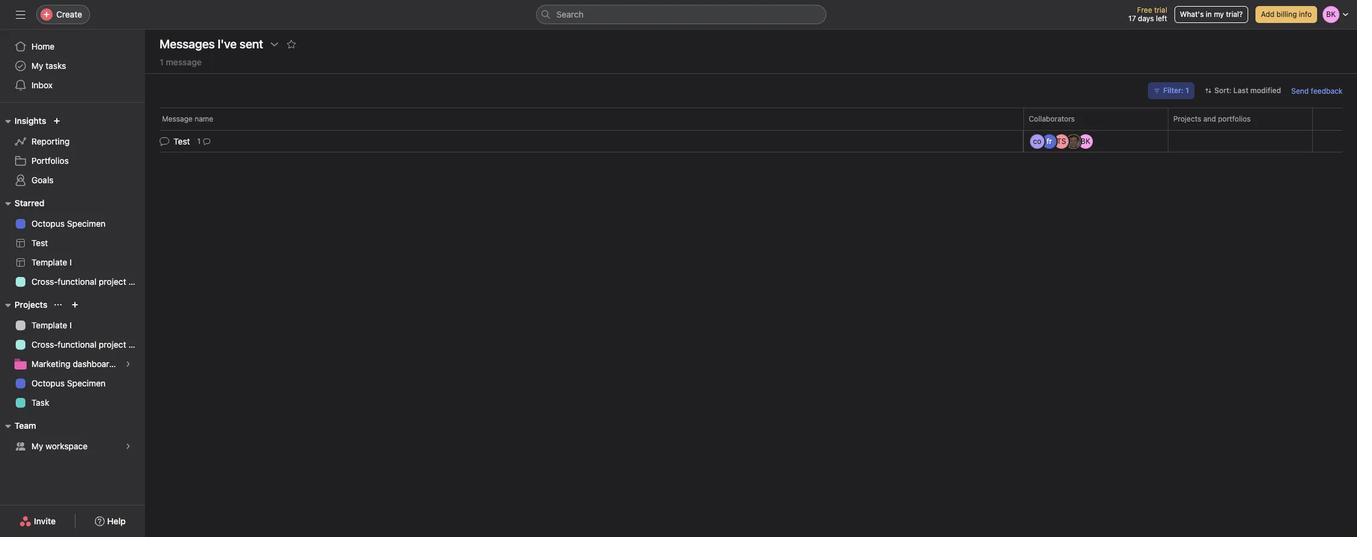 Task type: describe. For each thing, give the bounding box(es) containing it.
sort: last modified button
[[1200, 82, 1287, 99]]

octopus specimen inside the projects element
[[31, 378, 106, 388]]

test row
[[145, 129, 1358, 153]]

collaborators
[[1029, 114, 1075, 123]]

my workspace
[[31, 441, 88, 451]]

octopus specimen inside starred element
[[31, 218, 106, 229]]

marketing
[[31, 359, 70, 369]]

hide sidebar image
[[16, 10, 25, 19]]

starred
[[15, 198, 44, 208]]

see details, marketing dashboards image
[[125, 360, 132, 368]]

insights element
[[0, 110, 145, 192]]

cross-functional project plan link inside starred element
[[7, 272, 145, 292]]

cross-functional project plan link inside the projects element
[[7, 335, 145, 354]]

inbox
[[31, 80, 53, 90]]

template inside starred element
[[31, 257, 67, 267]]

cross-functional project plan for cross-functional project plan "link" inside the starred element
[[31, 276, 145, 287]]

send feedback link
[[1292, 85, 1343, 96]]

free
[[1138, 5, 1153, 15]]

octopus for the octopus specimen link within starred element
[[31, 218, 65, 229]]

name
[[195, 114, 213, 123]]

feedback
[[1312, 86, 1343, 95]]

my tasks link
[[7, 56, 138, 76]]

i've sent
[[218, 37, 263, 51]]

octopus specimen link inside the projects element
[[7, 374, 138, 393]]

dashboards
[[73, 359, 119, 369]]

new image
[[53, 117, 61, 125]]

i for 2nd template i link
[[70, 320, 72, 330]]

2 template i link from the top
[[7, 316, 138, 335]]

what's in my trial? button
[[1175, 6, 1249, 23]]

octopus specimen link inside starred element
[[7, 214, 138, 233]]

search button
[[536, 5, 826, 24]]

teams element
[[0, 415, 145, 458]]

add billing info button
[[1256, 6, 1318, 23]]

cross- for cross-functional project plan "link" in the projects element
[[31, 339, 58, 350]]

specimen for the octopus specimen link within starred element
[[67, 218, 106, 229]]

starred button
[[0, 196, 44, 210]]

template i link inside starred element
[[7, 253, 138, 272]]

starred element
[[0, 192, 145, 294]]

template inside the projects element
[[31, 320, 67, 330]]

specimen for the octopus specimen link within the the projects element
[[67, 378, 106, 388]]

inbox link
[[7, 76, 138, 95]]

global element
[[0, 30, 145, 102]]

task
[[31, 397, 49, 408]]

new project or portfolio image
[[72, 301, 79, 308]]

message
[[162, 114, 193, 123]]

and
[[1204, 114, 1217, 123]]

team
[[15, 420, 36, 431]]

goals link
[[7, 171, 138, 190]]

team button
[[0, 419, 36, 433]]

plan for cross-functional project plan "link" in the projects element
[[128, 339, 145, 350]]

my tasks
[[31, 60, 66, 71]]

insights button
[[0, 114, 46, 128]]

project inside starred element
[[99, 276, 126, 287]]

collaborators column header
[[1024, 108, 1172, 130]]

filter:
[[1164, 86, 1184, 95]]

plan for cross-functional project plan "link" inside the starred element
[[128, 276, 145, 287]]

conversation name for test cell
[[145, 130, 1024, 152]]

home
[[31, 41, 55, 51]]

trial
[[1155, 5, 1168, 15]]

template i for template i link in starred element
[[31, 257, 72, 267]]

messages
[[160, 37, 215, 51]]

tasks
[[46, 60, 66, 71]]

17
[[1129, 14, 1137, 23]]

row containing message name
[[145, 108, 1358, 130]]

task link
[[7, 393, 138, 412]]

1 message
[[160, 57, 202, 67]]

goals
[[31, 175, 54, 185]]

1 inside button
[[1186, 86, 1190, 95]]

what's in my trial?
[[1181, 10, 1243, 19]]

left
[[1157, 14, 1168, 23]]

add to starred image
[[286, 39, 296, 49]]



Task type: vqa. For each thing, say whether or not it's contained in the screenshot.
the My in the my workspace LINK
yes



Task type: locate. For each thing, give the bounding box(es) containing it.
sort:
[[1215, 86, 1232, 95]]

test inside the conversation name for test cell
[[174, 136, 190, 146]]

i down test link
[[70, 257, 72, 267]]

plan inside starred element
[[128, 276, 145, 287]]

0 vertical spatial cross-functional project plan link
[[7, 272, 145, 292]]

1 vertical spatial template i link
[[7, 316, 138, 335]]

1 inside the conversation name for test cell
[[197, 136, 201, 145]]

cell
[[1168, 130, 1314, 152]]

template i inside starred element
[[31, 257, 72, 267]]

message
[[166, 57, 202, 67]]

0 vertical spatial octopus specimen link
[[7, 214, 138, 233]]

0 horizontal spatial test
[[31, 238, 48, 248]]

my inside teams element
[[31, 441, 43, 451]]

1 vertical spatial plan
[[128, 339, 145, 350]]

1 vertical spatial cross-functional project plan link
[[7, 335, 145, 354]]

0 vertical spatial i
[[70, 257, 72, 267]]

2 i from the top
[[70, 320, 72, 330]]

specimen down dashboards
[[67, 378, 106, 388]]

template i for 2nd template i link
[[31, 320, 72, 330]]

1 vertical spatial projects
[[15, 299, 47, 310]]

1 vertical spatial template
[[31, 320, 67, 330]]

0 vertical spatial 1
[[160, 57, 164, 67]]

my
[[31, 60, 43, 71], [31, 441, 43, 451]]

my for my tasks
[[31, 60, 43, 71]]

octopus specimen link down goals link
[[7, 214, 138, 233]]

specimen inside starred element
[[67, 218, 106, 229]]

0 horizontal spatial 1
[[160, 57, 164, 67]]

0 vertical spatial template i link
[[7, 253, 138, 272]]

my down team
[[31, 441, 43, 451]]

1 project from the top
[[99, 276, 126, 287]]

2 cross-functional project plan link from the top
[[7, 335, 145, 354]]

specimen up test link
[[67, 218, 106, 229]]

octopus down starred
[[31, 218, 65, 229]]

1 plan from the top
[[128, 276, 145, 287]]

1 vertical spatial octopus
[[31, 378, 65, 388]]

0 vertical spatial project
[[99, 276, 126, 287]]

workspace
[[46, 441, 88, 451]]

template i
[[31, 257, 72, 267], [31, 320, 72, 330]]

help button
[[87, 510, 134, 532]]

1 vertical spatial cross-functional project plan
[[31, 339, 145, 350]]

projects inside 'dropdown button'
[[15, 299, 47, 310]]

0 vertical spatial specimen
[[67, 218, 106, 229]]

octopus down the "marketing"
[[31, 378, 65, 388]]

template i link up new project or portfolio image
[[7, 253, 138, 272]]

1 vertical spatial my
[[31, 441, 43, 451]]

1 vertical spatial specimen
[[67, 378, 106, 388]]

functional inside the projects element
[[58, 339, 96, 350]]

1 cross-functional project plan from the top
[[31, 276, 145, 287]]

template i inside the projects element
[[31, 320, 72, 330]]

cross-functional project plan for cross-functional project plan "link" in the projects element
[[31, 339, 145, 350]]

1 for 1 message
[[160, 57, 164, 67]]

1 button
[[195, 135, 213, 147]]

1 vertical spatial i
[[70, 320, 72, 330]]

projects left and
[[1174, 114, 1202, 123]]

2 functional from the top
[[58, 339, 96, 350]]

cross- up the "marketing"
[[31, 339, 58, 350]]

send
[[1292, 86, 1310, 95]]

message name
[[162, 114, 213, 123]]

1 vertical spatial octopus specimen link
[[7, 374, 138, 393]]

1 specimen from the top
[[67, 218, 106, 229]]

i down new project or portfolio image
[[70, 320, 72, 330]]

octopus specimen
[[31, 218, 106, 229], [31, 378, 106, 388]]

free trial 17 days left
[[1129, 5, 1168, 23]]

projects and portfolios
[[1174, 114, 1251, 123]]

send feedback
[[1292, 86, 1343, 95]]

filter: 1
[[1164, 86, 1190, 95]]

2 vertical spatial 1
[[197, 136, 201, 145]]

0 vertical spatial plan
[[128, 276, 145, 287]]

projects left "show options, current sort, top" icon
[[15, 299, 47, 310]]

test link
[[7, 233, 138, 253]]

template i link
[[7, 253, 138, 272], [7, 316, 138, 335]]

home link
[[7, 37, 138, 56]]

1 functional from the top
[[58, 276, 96, 287]]

cross-
[[31, 276, 58, 287], [31, 339, 58, 350]]

row
[[145, 108, 1358, 130], [160, 129, 1343, 131]]

cross-functional project plan up new project or portfolio image
[[31, 276, 145, 287]]

trial?
[[1227, 10, 1243, 19]]

template i link down new project or portfolio image
[[7, 316, 138, 335]]

1
[[160, 57, 164, 67], [1186, 86, 1190, 95], [197, 136, 201, 145]]

my
[[1215, 10, 1225, 19]]

1 down name
[[197, 136, 201, 145]]

i for template i link in starred element
[[70, 257, 72, 267]]

create button
[[36, 5, 90, 24]]

test inside test link
[[31, 238, 48, 248]]

project up see details, marketing dashboards icon
[[99, 339, 126, 350]]

my for my workspace
[[31, 441, 43, 451]]

1 vertical spatial 1
[[1186, 86, 1190, 95]]

last
[[1234, 86, 1249, 95]]

i
[[70, 257, 72, 267], [70, 320, 72, 330]]

octopus specimen down marketing dashboards link
[[31, 378, 106, 388]]

messages i've sent
[[160, 37, 263, 51]]

functional
[[58, 276, 96, 287], [58, 339, 96, 350]]

what's
[[1181, 10, 1204, 19]]

reporting link
[[7, 132, 138, 151]]

test left the 1 button
[[174, 136, 190, 146]]

2 octopus from the top
[[31, 378, 65, 388]]

2 plan from the top
[[128, 339, 145, 350]]

octopus for the octopus specimen link within the the projects element
[[31, 378, 65, 388]]

1 octopus specimen link from the top
[[7, 214, 138, 233]]

help
[[107, 516, 126, 526]]

my inside global element
[[31, 60, 43, 71]]

octopus specimen link down marketing dashboards
[[7, 374, 138, 393]]

octopus specimen link
[[7, 214, 138, 233], [7, 374, 138, 393]]

projects for projects and portfolios
[[1174, 114, 1202, 123]]

search list box
[[536, 5, 826, 24]]

invite
[[34, 516, 56, 526]]

functional up new project or portfolio image
[[58, 276, 96, 287]]

octopus
[[31, 218, 65, 229], [31, 378, 65, 388]]

cross-functional project plan link up new project or portfolio image
[[7, 272, 145, 292]]

project
[[99, 276, 126, 287], [99, 339, 126, 350]]

1 i from the top
[[70, 257, 72, 267]]

0 vertical spatial cross-
[[31, 276, 58, 287]]

template down test link
[[31, 257, 67, 267]]

template i down test link
[[31, 257, 72, 267]]

days
[[1139, 14, 1155, 23]]

1 vertical spatial cross-
[[31, 339, 58, 350]]

specimen inside the projects element
[[67, 378, 106, 388]]

insights
[[15, 116, 46, 126]]

invite button
[[12, 510, 64, 532]]

create
[[56, 9, 82, 19]]

template
[[31, 257, 67, 267], [31, 320, 67, 330]]

i inside starred element
[[70, 257, 72, 267]]

projects for projects
[[15, 299, 47, 310]]

octopus inside the projects element
[[31, 378, 65, 388]]

2 octopus specimen from the top
[[31, 378, 106, 388]]

cross-functional project plan
[[31, 276, 145, 287], [31, 339, 145, 350]]

1 message button
[[160, 57, 202, 73]]

i inside the projects element
[[70, 320, 72, 330]]

cross- inside the projects element
[[31, 339, 58, 350]]

functional up marketing dashboards
[[58, 339, 96, 350]]

1 vertical spatial template i
[[31, 320, 72, 330]]

template down "show options, current sort, top" icon
[[31, 320, 67, 330]]

1 horizontal spatial projects
[[1174, 114, 1202, 123]]

1 vertical spatial test
[[31, 238, 48, 248]]

2 project from the top
[[99, 339, 126, 350]]

cross-functional project plan up dashboards
[[31, 339, 145, 350]]

2 my from the top
[[31, 441, 43, 451]]

test down starred
[[31, 238, 48, 248]]

projects button
[[0, 298, 47, 312]]

functional inside starred element
[[58, 276, 96, 287]]

cross-functional project plan inside starred element
[[31, 276, 145, 287]]

actions image
[[269, 39, 279, 49]]

add
[[1262, 10, 1275, 19]]

1 my from the top
[[31, 60, 43, 71]]

1 left message
[[160, 57, 164, 67]]

1 template i from the top
[[31, 257, 72, 267]]

plan inside the projects element
[[128, 339, 145, 350]]

0 vertical spatial octopus specimen
[[31, 218, 106, 229]]

sort: last modified
[[1215, 86, 1282, 95]]

cross-functional project plan link up marketing dashboards
[[7, 335, 145, 354]]

portfolios link
[[7, 151, 138, 171]]

0 vertical spatial functional
[[58, 276, 96, 287]]

in
[[1206, 10, 1212, 19]]

1 template i link from the top
[[7, 253, 138, 272]]

project down test link
[[99, 276, 126, 287]]

0 vertical spatial my
[[31, 60, 43, 71]]

0 horizontal spatial projects
[[15, 299, 47, 310]]

info
[[1300, 10, 1312, 19]]

2 octopus specimen link from the top
[[7, 374, 138, 393]]

specimen
[[67, 218, 106, 229], [67, 378, 106, 388]]

portfolios
[[31, 155, 69, 166]]

message name column header
[[160, 108, 1028, 130]]

plan
[[128, 276, 145, 287], [128, 339, 145, 350]]

1 template from the top
[[31, 257, 67, 267]]

modified
[[1251, 86, 1282, 95]]

filter: 1 button
[[1149, 82, 1195, 99]]

show options, current sort, top image
[[55, 301, 62, 308]]

2 cross- from the top
[[31, 339, 58, 350]]

test
[[174, 136, 190, 146], [31, 238, 48, 248]]

2 horizontal spatial 1
[[1186, 86, 1190, 95]]

1 for the 1 button
[[197, 136, 201, 145]]

projects
[[1174, 114, 1202, 123], [15, 299, 47, 310]]

template i down "show options, current sort, top" icon
[[31, 320, 72, 330]]

1 octopus specimen from the top
[[31, 218, 106, 229]]

2 specimen from the top
[[67, 378, 106, 388]]

0 vertical spatial projects
[[1174, 114, 1202, 123]]

cross- up "show options, current sort, top" icon
[[31, 276, 58, 287]]

1 horizontal spatial 1
[[197, 136, 201, 145]]

projects and portfolios column header
[[1168, 108, 1317, 130]]

0 vertical spatial octopus
[[31, 218, 65, 229]]

0 vertical spatial cross-functional project plan
[[31, 276, 145, 287]]

cross- for cross-functional project plan "link" inside the starred element
[[31, 276, 58, 287]]

1 vertical spatial octopus specimen
[[31, 378, 106, 388]]

cross-functional project plan link
[[7, 272, 145, 292], [7, 335, 145, 354]]

1 vertical spatial project
[[99, 339, 126, 350]]

0 vertical spatial template i
[[31, 257, 72, 267]]

my workspace link
[[7, 437, 138, 456]]

1 cross- from the top
[[31, 276, 58, 287]]

reporting
[[31, 136, 70, 146]]

add billing info
[[1262, 10, 1312, 19]]

1 horizontal spatial test
[[174, 136, 190, 146]]

projects element
[[0, 294, 145, 415]]

my left tasks
[[31, 60, 43, 71]]

cross- inside starred element
[[31, 276, 58, 287]]

2 template i from the top
[[31, 320, 72, 330]]

billing
[[1277, 10, 1298, 19]]

marketing dashboards link
[[7, 354, 138, 374]]

octopus inside starred element
[[31, 218, 65, 229]]

1 vertical spatial functional
[[58, 339, 96, 350]]

1 right 'filter:'
[[1186, 86, 1190, 95]]

search
[[557, 9, 584, 19]]

cross-functional project plan inside the projects element
[[31, 339, 145, 350]]

1 octopus from the top
[[31, 218, 65, 229]]

1 cross-functional project plan link from the top
[[7, 272, 145, 292]]

portfolios
[[1219, 114, 1251, 123]]

see details, my workspace image
[[125, 443, 132, 450]]

marketing dashboards
[[31, 359, 119, 369]]

0 vertical spatial test
[[174, 136, 190, 146]]

2 cross-functional project plan from the top
[[31, 339, 145, 350]]

octopus specimen up test link
[[31, 218, 106, 229]]

projects inside "column header"
[[1174, 114, 1202, 123]]

2 template from the top
[[31, 320, 67, 330]]

0 vertical spatial template
[[31, 257, 67, 267]]



